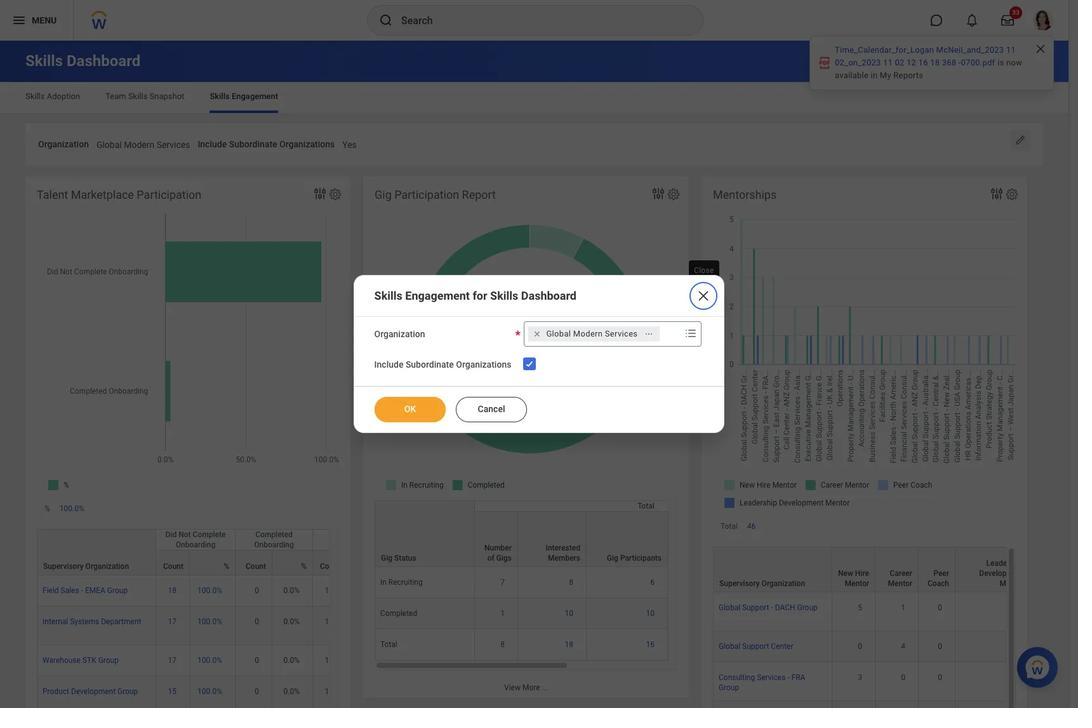 Task type: vqa. For each thing, say whether or not it's contained in the screenshot.


Task type: locate. For each thing, give the bounding box(es) containing it.
engagement inside dialog
[[405, 289, 470, 302]]

2 17 from the top
[[168, 656, 177, 665]]

0 horizontal spatial mentor
[[845, 579, 869, 588]]

supervisory organization for new hire mentor
[[720, 579, 805, 588]]

group right dach
[[797, 603, 818, 612]]

0 horizontal spatial development
[[71, 687, 116, 696]]

gig status button
[[375, 501, 474, 566]]

0 button for field sales - emea group
[[255, 586, 261, 596]]

development
[[979, 569, 1024, 578], [71, 687, 116, 696]]

1 vertical spatial subordinate
[[406, 360, 454, 370]]

18 button down did not complete onboarding
[[168, 586, 178, 596]]

0 horizontal spatial supervisory
[[43, 562, 84, 571]]

development inside 'product development group' link
[[71, 687, 116, 696]]

supervisory up sales
[[43, 562, 84, 571]]

20% button
[[499, 311, 562, 355]]

count image
[[318, 586, 341, 596], [318, 617, 341, 627], [318, 655, 341, 666]]

report
[[462, 188, 496, 201]]

supervisory inside mentorships element
[[720, 579, 760, 588]]

1 button down 7 button
[[501, 608, 507, 618]]

8 button up view
[[501, 639, 507, 650]]

100.0% for field sales - emea group
[[198, 586, 222, 595]]

368
[[942, 58, 957, 67]]

18 button
[[168, 586, 178, 596], [565, 639, 575, 650]]

group right emea
[[107, 586, 128, 595]]

4 0.0% button from the top
[[284, 687, 302, 697]]

0 vertical spatial dashboard
[[67, 52, 140, 70]]

supervisory organization up global support - dach group link
[[720, 579, 805, 588]]

1 horizontal spatial 1
[[901, 603, 906, 612]]

global inside the global support center link
[[719, 642, 741, 651]]

x small image
[[531, 328, 544, 340]]

total inside talent marketplace participation element
[[344, 540, 361, 549]]

0 vertical spatial development
[[979, 569, 1024, 578]]

0 vertical spatial modern
[[124, 140, 154, 150]]

leadership development mentor image
[[961, 603, 1025, 613], [961, 641, 1025, 652], [961, 673, 1025, 683]]

global up consulting
[[719, 642, 741, 651]]

warehouse stk group
[[43, 656, 119, 665]]

2 vertical spatial 18
[[565, 640, 573, 649]]

1 down career mentor
[[901, 603, 906, 612]]

0 vertical spatial include subordinate organizations
[[198, 139, 335, 149]]

available
[[835, 70, 869, 80]]

0 horizontal spatial participation
[[137, 188, 202, 201]]

8 for the bottommost 8 button
[[501, 640, 505, 649]]

1 onboarding from the left
[[176, 540, 215, 549]]

row containing product development group
[[37, 676, 392, 708]]

0 for warehouse stk group
[[255, 656, 259, 665]]

number of gigs button
[[475, 512, 518, 566]]

2 17 button from the top
[[168, 655, 178, 666]]

row containing in recruiting
[[375, 567, 818, 598]]

leadership development mentor image for 1
[[961, 603, 1025, 613]]

supervisory organization up field sales - emea group link in the bottom of the page
[[43, 562, 129, 571]]

17 up 15
[[168, 656, 177, 665]]

- left dach
[[771, 603, 773, 612]]

16 down 6
[[646, 640, 655, 649]]

0 vertical spatial 11
[[1006, 45, 1016, 55]]

count image for warehouse stk group
[[318, 655, 341, 666]]

1 horizontal spatial count button
[[236, 551, 272, 575]]

mentor down 'leadership'
[[1000, 579, 1024, 588]]

tab list
[[13, 83, 1056, 113]]

gig status
[[381, 554, 416, 563]]

1 horizontal spatial dashboard
[[521, 289, 577, 302]]

1 vertical spatial include subordinate organizations
[[374, 360, 511, 370]]

20%
[[499, 314, 561, 352]]

3 mentor from the left
[[1000, 579, 1024, 588]]

11 up now
[[1006, 45, 1016, 55]]

1 horizontal spatial include
[[374, 360, 404, 370]]

row containing count
[[37, 550, 392, 575]]

in
[[871, 70, 878, 80]]

tab list containing skills adoption
[[13, 83, 1056, 113]]

0 horizontal spatial services
[[157, 140, 190, 150]]

1 vertical spatial 18
[[168, 586, 177, 595]]

supervisory organization button up emea
[[37, 530, 156, 575]]

field sales - emea group
[[43, 586, 128, 595]]

0 vertical spatial count image
[[318, 586, 341, 596]]

services left fra
[[757, 673, 786, 682]]

view more ...
[[504, 683, 548, 692]]

2 cell from the left
[[833, 701, 876, 708]]

- left fra
[[788, 673, 790, 682]]

0 horizontal spatial include subordinate organizations
[[198, 139, 335, 149]]

count image for internal systems department
[[318, 617, 341, 627]]

organizations
[[279, 139, 335, 149], [456, 360, 511, 370]]

0.0% for warehouse stk group
[[284, 656, 300, 665]]

10 down members
[[565, 609, 573, 618]]

1 button
[[901, 603, 907, 613], [501, 608, 507, 618]]

0 horizontal spatial 18
[[168, 586, 177, 595]]

100.0% for product development group
[[198, 687, 222, 696]]

group inside consulting services - fra group
[[719, 683, 739, 692]]

mentor inside new hire mentor
[[845, 579, 869, 588]]

participation inside '20% gig participation %'
[[510, 357, 556, 366]]

0 button for internal systems department
[[255, 617, 261, 627]]

0 horizontal spatial organizations
[[279, 139, 335, 149]]

0 horizontal spatial modern
[[124, 140, 154, 150]]

1 vertical spatial include
[[374, 360, 404, 370]]

global modern services down team skills snapshot on the left of the page
[[96, 140, 190, 150]]

global for global support - dach group link
[[719, 603, 741, 612]]

17 button
[[168, 617, 178, 627], [168, 655, 178, 666]]

- for consulting services - fra group
[[788, 673, 790, 682]]

interested members button
[[518, 512, 586, 566]]

1 for the rightmost 1 button
[[901, 603, 906, 612]]

1 for the left 1 button
[[501, 609, 505, 618]]

3 0.0% button from the top
[[284, 655, 302, 666]]

support left dach
[[742, 603, 769, 612]]

row containing leadership development mentor
[[713, 547, 1068, 592]]

organizations up cancel
[[456, 360, 511, 370]]

0 vertical spatial 17
[[168, 617, 177, 626]]

modern
[[124, 140, 154, 150], [573, 329, 603, 339]]

status
[[394, 554, 416, 563]]

include down skills engagement
[[198, 139, 227, 149]]

17 right department at the left bottom of the page
[[168, 617, 177, 626]]

0 vertical spatial completed
[[255, 530, 293, 539]]

0 horizontal spatial global modern services
[[96, 140, 190, 150]]

8 inside row
[[569, 578, 573, 587]]

total button
[[475, 501, 817, 511], [313, 530, 392, 550]]

1 vertical spatial completed
[[380, 609, 417, 618]]

field
[[43, 586, 59, 595]]

mentorships element
[[702, 176, 1068, 708]]

support for -
[[742, 603, 769, 612]]

gig participation report element
[[363, 176, 818, 698]]

0 for global support - dach group
[[938, 603, 942, 612]]

1 support from the top
[[742, 603, 769, 612]]

onboarding
[[176, 540, 215, 549], [254, 540, 294, 549]]

1 horizontal spatial count
[[246, 562, 266, 571]]

2 vertical spatial services
[[757, 673, 786, 682]]

2 0.0% from the top
[[284, 617, 300, 626]]

for
[[473, 289, 487, 302]]

1 cell from the left
[[713, 701, 833, 708]]

1 horizontal spatial participation
[[394, 188, 459, 201]]

mentor inside leadership development mentor
[[1000, 579, 1024, 588]]

global up the global support center link
[[719, 603, 741, 612]]

1 vertical spatial 17
[[168, 656, 177, 665]]

did
[[165, 530, 177, 539]]

8 button
[[569, 577, 575, 587], [501, 639, 507, 650]]

row containing consulting services - fra group
[[713, 662, 1068, 701]]

systems
[[70, 617, 99, 626]]

skills for skills adoption
[[25, 91, 45, 101]]

supervisory organization button up global support - dach group link
[[714, 547, 832, 592]]

0.0% button for field sales - emea group
[[284, 586, 302, 596]]

1 horizontal spatial supervisory
[[720, 579, 760, 588]]

total button up gig status
[[313, 530, 392, 550]]

completed
[[255, 530, 293, 539], [380, 609, 417, 618]]

2 horizontal spatial count
[[320, 562, 340, 571]]

0 horizontal spatial include
[[198, 139, 227, 149]]

1 10 from the left
[[565, 609, 573, 618]]

support left center
[[742, 642, 769, 651]]

1 horizontal spatial organizations
[[456, 360, 511, 370]]

onboarding inside did not complete onboarding
[[176, 540, 215, 549]]

center
[[771, 642, 794, 651]]

completed inside gig participation report element
[[380, 609, 417, 618]]

check small image
[[522, 356, 538, 372]]

1 horizontal spatial services
[[605, 329, 638, 339]]

0 horizontal spatial 10
[[565, 609, 573, 618]]

8 button down members
[[569, 577, 575, 587]]

1 vertical spatial 17 button
[[168, 655, 178, 666]]

support inside global support - dach group link
[[742, 603, 769, 612]]

- inside consulting services - fra group
[[788, 673, 790, 682]]

0 vertical spatial support
[[742, 603, 769, 612]]

3 count image from the top
[[318, 655, 341, 666]]

development down 'leadership'
[[979, 569, 1024, 578]]

0 button for global support - dach group
[[938, 603, 944, 613]]

global modern services right x small icon
[[546, 329, 638, 339]]

development down stk
[[71, 687, 116, 696]]

2 count image from the top
[[318, 617, 341, 627]]

department
[[101, 617, 141, 626]]

0 vertical spatial leadership development mentor image
[[961, 603, 1025, 613]]

- right sales
[[81, 586, 83, 595]]

1 button down career mentor
[[901, 603, 907, 613]]

1 17 from the top
[[168, 617, 177, 626]]

1 vertical spatial total button
[[313, 530, 392, 550]]

count
[[163, 562, 184, 571], [246, 562, 266, 571], [320, 562, 340, 571]]

1 leadership development mentor image from the top
[[961, 603, 1025, 613]]

16 right 12
[[919, 58, 928, 67]]

0 vertical spatial subordinate
[[229, 139, 277, 149]]

consulting
[[719, 673, 755, 682]]

1 0.0% button from the top
[[284, 586, 302, 596]]

0 horizontal spatial 16
[[646, 640, 655, 649]]

1 vertical spatial supervisory
[[720, 579, 760, 588]]

0 button for warehouse stk group
[[255, 655, 261, 666]]

10 button down members
[[565, 608, 575, 618]]

0 vertical spatial organizations
[[279, 139, 335, 149]]

ok button
[[374, 397, 446, 422]]

supervisory inside talent marketplace participation element
[[43, 562, 84, 571]]

services inside option
[[605, 329, 638, 339]]

10
[[565, 609, 573, 618], [646, 609, 655, 618]]

0 button for consulting services - fra group
[[938, 673, 944, 683]]

18 inside time_calendar_for_logan mcneil_and_2023 11 02_on_2023 11 02 12 16 18 368 -0700.pdf
[[930, 58, 940, 67]]

0 horizontal spatial dashboard
[[67, 52, 140, 70]]

1 horizontal spatial supervisory organization
[[720, 579, 805, 588]]

3 0.0% from the top
[[284, 656, 300, 665]]

0 vertical spatial global modern services
[[96, 140, 190, 150]]

tab list inside "20%" main content
[[13, 83, 1056, 113]]

global down 'team' at the top left
[[96, 140, 122, 150]]

10 up '16' button
[[646, 609, 655, 618]]

modern for 'global modern services' element
[[573, 329, 603, 339]]

organization
[[38, 139, 89, 149], [374, 329, 425, 339], [85, 562, 129, 571], [762, 579, 805, 588]]

0 horizontal spatial count
[[163, 562, 184, 571]]

8 up view
[[501, 640, 505, 649]]

1 0.0% from the top
[[284, 586, 300, 595]]

1 vertical spatial engagement
[[405, 289, 470, 302]]

global modern services inside option
[[546, 329, 638, 339]]

100.0% for warehouse stk group
[[198, 656, 222, 665]]

cell
[[713, 701, 833, 708], [833, 701, 876, 708], [876, 701, 919, 708], [919, 701, 956, 708], [956, 701, 1031, 708]]

engagement
[[232, 91, 278, 101], [405, 289, 470, 302]]

1 vertical spatial 16
[[646, 640, 655, 649]]

development inside leadership development mentor popup button
[[979, 569, 1024, 578]]

1 horizontal spatial % button
[[272, 551, 312, 575]]

global modern services element
[[546, 328, 638, 340]]

0 vertical spatial engagement
[[232, 91, 278, 101]]

1 horizontal spatial modern
[[573, 329, 603, 339]]

8 down members
[[569, 578, 573, 587]]

20% main content
[[0, 41, 1069, 708]]

0.0% button
[[284, 586, 302, 596], [284, 617, 302, 627], [284, 655, 302, 666], [284, 687, 302, 697]]

0.0% button for internal systems department
[[284, 617, 302, 627]]

18 button up view more ... link
[[565, 639, 575, 650]]

0 vertical spatial 17 button
[[168, 617, 178, 627]]

row containing global support center
[[713, 631, 1068, 662]]

modern right x small icon
[[573, 329, 603, 339]]

0 horizontal spatial 1
[[501, 609, 505, 618]]

0 horizontal spatial engagement
[[232, 91, 278, 101]]

total button inside gig participation report element
[[475, 501, 817, 511]]

include up ok button
[[374, 360, 404, 370]]

new
[[838, 569, 853, 578]]

include subordinate organizations down skills engagement
[[198, 139, 335, 149]]

1 horizontal spatial supervisory organization button
[[714, 547, 832, 592]]

participation down organization element
[[137, 188, 202, 201]]

global modern services inside "20%" main content
[[96, 140, 190, 150]]

0 vertical spatial services
[[157, 140, 190, 150]]

2 horizontal spatial participation
[[510, 357, 556, 366]]

participation inside talent marketplace participation element
[[137, 188, 202, 201]]

modern down team skills snapshot on the left of the page
[[124, 140, 154, 150]]

0 button for product development group
[[255, 687, 261, 697]]

...
[[542, 683, 548, 692]]

search image
[[378, 13, 394, 28]]

1 10 button from the left
[[565, 608, 575, 618]]

0 horizontal spatial onboarding
[[176, 540, 215, 549]]

skills for skills dashboard
[[25, 52, 63, 70]]

1 down 7 button
[[501, 609, 505, 618]]

services inside text box
[[157, 140, 190, 150]]

dashboard up x small icon
[[521, 289, 577, 302]]

18 up view more ... link
[[565, 640, 573, 649]]

gig for gig participation report
[[375, 188, 392, 201]]

3 leadership development mentor image from the top
[[961, 673, 1025, 683]]

1 17 button from the top
[[168, 617, 178, 627]]

1 horizontal spatial 16
[[919, 58, 928, 67]]

cancel button
[[456, 397, 527, 422]]

global inside global support - dach group link
[[719, 603, 741, 612]]

- inside talent marketplace participation element
[[81, 586, 83, 595]]

17 for warehouse stk group
[[168, 656, 177, 665]]

5 button
[[858, 603, 864, 613]]

row containing global support - dach group
[[713, 592, 1068, 631]]

16
[[919, 58, 928, 67], [646, 640, 655, 649]]

- for global support - dach group
[[771, 603, 773, 612]]

1 horizontal spatial include subordinate organizations
[[374, 360, 511, 370]]

1 horizontal spatial 8 button
[[569, 577, 575, 587]]

4 button
[[901, 641, 907, 652]]

services
[[157, 140, 190, 150], [605, 329, 638, 339], [757, 673, 786, 682]]

1 horizontal spatial 10 button
[[646, 608, 657, 618]]

-
[[959, 58, 961, 67], [81, 586, 83, 595], [771, 603, 773, 612], [788, 673, 790, 682]]

skills engagement
[[210, 91, 278, 101]]

of
[[488, 554, 495, 563]]

1 vertical spatial 8
[[501, 640, 505, 649]]

in
[[380, 578, 387, 587]]

4 0.0% from the top
[[284, 687, 300, 696]]

support
[[742, 603, 769, 612], [742, 642, 769, 651]]

1 inside mentorships element
[[901, 603, 906, 612]]

18 down did
[[168, 586, 177, 595]]

total button up gig participants popup button
[[475, 501, 817, 511]]

row
[[375, 500, 818, 567], [375, 511, 818, 567], [37, 529, 392, 575], [713, 547, 1068, 592], [37, 550, 392, 575], [375, 567, 818, 598], [37, 575, 392, 606], [713, 592, 1068, 631], [375, 598, 818, 629], [37, 606, 392, 645], [375, 629, 818, 660], [713, 631, 1068, 662], [37, 645, 392, 676], [713, 662, 1068, 701], [37, 676, 392, 708], [713, 701, 1068, 708]]

services left related actions 'image'
[[605, 329, 638, 339]]

supervisory organization inside mentorships element
[[720, 579, 805, 588]]

career
[[890, 569, 913, 578]]

18 left 368
[[930, 58, 940, 67]]

completed for completed onboarding
[[255, 530, 293, 539]]

participation for 20%
[[510, 357, 556, 366]]

supervisory organization inside talent marketplace participation element
[[43, 562, 129, 571]]

1 vertical spatial leadership development mentor image
[[961, 641, 1025, 652]]

supervisory for new hire mentor
[[720, 579, 760, 588]]

%
[[558, 357, 565, 366], [44, 504, 50, 513], [224, 562, 229, 571], [301, 562, 307, 571]]

1 horizontal spatial global modern services
[[546, 329, 638, 339]]

subordinate inside "20%" main content
[[229, 139, 277, 149]]

0 horizontal spatial % button
[[190, 551, 235, 575]]

dashboard up 'team' at the top left
[[67, 52, 140, 70]]

global modern services, press delete to clear value. option
[[529, 326, 660, 342]]

2 count button from the left
[[236, 551, 272, 575]]

2 support from the top
[[742, 642, 769, 651]]

1 vertical spatial count image
[[318, 617, 341, 627]]

modern inside option
[[573, 329, 603, 339]]

supervisory organization button for new hire mentor
[[714, 547, 832, 592]]

mentor down career
[[888, 579, 913, 588]]

organization inside skills engagement for skills dashboard dialog
[[374, 329, 425, 339]]

18 inside talent marketplace participation element
[[168, 586, 177, 595]]

services for 'global modern services' element
[[605, 329, 638, 339]]

1 % button from the left
[[190, 551, 235, 575]]

% button down complete
[[190, 551, 235, 575]]

% button
[[190, 551, 235, 575], [272, 551, 312, 575]]

peer coach
[[928, 569, 949, 588]]

global inside 'global modern services' element
[[546, 329, 571, 339]]

17 for internal systems department
[[168, 617, 177, 626]]

new hire mentor button
[[833, 547, 875, 592]]

group down consulting
[[719, 683, 739, 692]]

1 horizontal spatial subordinate
[[406, 360, 454, 370]]

subordinate down skills engagement
[[229, 139, 277, 149]]

banner
[[0, 0, 1069, 41]]

participation left report
[[394, 188, 459, 201]]

0 for product development group
[[255, 687, 259, 696]]

leadership development mentor image for 0
[[961, 673, 1025, 683]]

17 button up 15
[[168, 655, 178, 666]]

1 inside gig participation report element
[[501, 609, 505, 618]]

2 leadership development mentor image from the top
[[961, 641, 1025, 652]]

1 count image from the top
[[318, 586, 341, 596]]

10 button up '16' button
[[646, 608, 657, 618]]

completed inside completed onboarding
[[255, 530, 293, 539]]

support inside the global support center link
[[742, 642, 769, 651]]

% button down completed onboarding on the bottom of page
[[272, 551, 312, 575]]

11
[[1006, 45, 1016, 55], [883, 58, 893, 67]]

development for group
[[71, 687, 116, 696]]

warehouse stk group link
[[43, 654, 119, 665]]

supervisory organization
[[43, 562, 129, 571], [720, 579, 805, 588]]

did not complete onboarding button
[[156, 530, 235, 550]]

0 horizontal spatial supervisory organization
[[43, 562, 129, 571]]

0 horizontal spatial count button
[[156, 551, 189, 575]]

1 horizontal spatial onboarding
[[254, 540, 294, 549]]

1 mentor from the left
[[845, 579, 869, 588]]

subordinate up ok
[[406, 360, 454, 370]]

0 for global support center
[[938, 642, 942, 651]]

in recruiting
[[380, 578, 423, 587]]

0 horizontal spatial completed
[[255, 530, 293, 539]]

8
[[569, 578, 573, 587], [501, 640, 505, 649]]

include subordinate organizations up ok
[[374, 360, 511, 370]]

2 horizontal spatial count button
[[313, 551, 346, 575]]

0 horizontal spatial 11
[[883, 58, 893, 67]]

global
[[96, 140, 122, 150], [546, 329, 571, 339], [719, 603, 741, 612], [719, 642, 741, 651]]

global inside the global modern services text box
[[96, 140, 122, 150]]

1 horizontal spatial 18 button
[[565, 639, 575, 650]]

row containing did not complete onboarding
[[37, 529, 392, 575]]

1 count button from the left
[[156, 551, 189, 575]]

group for consulting services - fra group
[[719, 683, 739, 692]]

global right x small icon
[[546, 329, 571, 339]]

0.0% button for warehouse stk group
[[284, 655, 302, 666]]

include subordinate organizations inside skills engagement for skills dashboard dialog
[[374, 360, 511, 370]]

3 count from the left
[[320, 562, 340, 571]]

4 cell from the left
[[919, 701, 956, 708]]

supervisory up global support - dach group link
[[720, 579, 760, 588]]

gig for gig participants
[[607, 554, 618, 563]]

0 for consulting services - fra group
[[938, 673, 942, 682]]

17 button right department at the left bottom of the page
[[168, 617, 178, 627]]

mcneil_and_2023
[[936, 45, 1004, 55]]

0 horizontal spatial 8
[[501, 640, 505, 649]]

0 horizontal spatial 8 button
[[501, 639, 507, 650]]

organizations left yes
[[279, 139, 335, 149]]

0 horizontal spatial 10 button
[[565, 608, 575, 618]]

1 vertical spatial development
[[71, 687, 116, 696]]

organization inside mentorships element
[[762, 579, 805, 588]]

11 left 02
[[883, 58, 893, 67]]

1 horizontal spatial mentor
[[888, 579, 913, 588]]

8 for the top 8 button
[[569, 578, 573, 587]]

2 0.0% button from the top
[[284, 617, 302, 627]]

2 horizontal spatial 18
[[930, 58, 940, 67]]

services down snapshot
[[157, 140, 190, 150]]

participation down x small icon
[[510, 357, 556, 366]]

2 horizontal spatial services
[[757, 673, 786, 682]]

close tooltip
[[686, 258, 722, 283]]

global support - dach group link
[[719, 601, 818, 612]]

0 vertical spatial 8
[[569, 578, 573, 587]]

0.0%
[[284, 586, 300, 595], [284, 617, 300, 626], [284, 656, 300, 665], [284, 687, 300, 696]]

mentor down the hire
[[845, 579, 869, 588]]

0 for field sales - emea group
[[255, 586, 259, 595]]

engagement inside "20%" main content
[[232, 91, 278, 101]]

0 horizontal spatial supervisory organization button
[[37, 530, 156, 575]]

1 vertical spatial organizations
[[456, 360, 511, 370]]

0 vertical spatial 16
[[919, 58, 928, 67]]

1 horizontal spatial completed
[[380, 609, 417, 618]]

dashboard inside "20%" main content
[[67, 52, 140, 70]]

0 vertical spatial supervisory organization
[[43, 562, 129, 571]]

1 vertical spatial services
[[605, 329, 638, 339]]

row containing number of gigs
[[375, 511, 818, 567]]

1 horizontal spatial development
[[979, 569, 1024, 578]]

modern inside text box
[[124, 140, 154, 150]]

leadership development mentor
[[979, 559, 1024, 588]]

include subordinate organizations inside "20%" main content
[[198, 139, 335, 149]]

include inside "20%" main content
[[198, 139, 227, 149]]

- right 368
[[959, 58, 961, 67]]

skills for skills engagement for skills dashboard
[[374, 289, 403, 302]]

global modern services
[[96, 140, 190, 150], [546, 329, 638, 339]]



Task type: describe. For each thing, give the bounding box(es) containing it.
count image for field sales - emea group
[[318, 586, 341, 596]]

gig participants
[[607, 554, 662, 563]]

100.0% button for warehouse stk group
[[198, 655, 224, 666]]

3 count button from the left
[[313, 551, 346, 575]]

gig for gig status
[[381, 554, 392, 563]]

development for mentor
[[979, 569, 1024, 578]]

internal systems department link
[[43, 615, 141, 626]]

row containing completed
[[375, 598, 818, 629]]

total inside mentorships element
[[721, 522, 738, 531]]

skills for skills engagement
[[210, 91, 230, 101]]

2 onboarding from the left
[[254, 540, 294, 549]]

1 vertical spatial 8 button
[[501, 639, 507, 650]]

100.0% button for product development group
[[198, 687, 224, 697]]

product
[[43, 687, 69, 696]]

gig participants button
[[587, 512, 667, 566]]

emea
[[85, 586, 105, 595]]

sales
[[61, 586, 79, 595]]

global modern services for 'global modern services' element
[[546, 329, 638, 339]]

6 button
[[650, 577, 657, 587]]

yes
[[342, 140, 357, 150]]

pdf image
[[818, 56, 832, 70]]

time_calendar_for_logan
[[835, 45, 934, 55]]

participants
[[620, 554, 662, 563]]

dashboard inside dialog
[[521, 289, 577, 302]]

mentor for hire
[[845, 579, 869, 588]]

organization inside talent marketplace participation element
[[85, 562, 129, 571]]

interested members
[[546, 543, 580, 563]]

global support - dach group
[[719, 603, 818, 612]]

gigs
[[496, 554, 512, 563]]

group for global support - dach group
[[797, 603, 818, 612]]

total element
[[380, 637, 397, 649]]

is
[[998, 58, 1004, 67]]

product development group link
[[43, 685, 138, 696]]

organizations inside "20%" main content
[[279, 139, 335, 149]]

x image
[[696, 288, 712, 304]]

consulting services - fra group link
[[719, 671, 806, 692]]

global for 'global modern services' element
[[546, 329, 571, 339]]

1 horizontal spatial 11
[[1006, 45, 1016, 55]]

7
[[501, 578, 505, 587]]

career mentor
[[888, 569, 913, 588]]

complete
[[193, 530, 226, 539]]

0 vertical spatial 8 button
[[569, 577, 575, 587]]

mentorships
[[713, 188, 777, 201]]

row containing internal systems department
[[37, 606, 392, 645]]

related actions image
[[645, 330, 654, 338]]

edit image
[[1014, 134, 1027, 147]]

notifications large image
[[966, 14, 979, 27]]

time_calendar_for_logan mcneil_and_2023 11 02_on_2023 11 02 12 16 18 368 -0700.pdf link
[[835, 45, 1016, 67]]

global for the global support center link
[[719, 642, 741, 651]]

0.0% for internal systems department
[[284, 617, 300, 626]]

0 for internal systems department
[[255, 617, 259, 626]]

20% gig participation %
[[495, 314, 565, 366]]

profile logan mcneil element
[[1026, 6, 1061, 34]]

coach
[[928, 579, 949, 588]]

6
[[650, 578, 655, 587]]

peer coach button
[[919, 547, 955, 592]]

count image
[[318, 687, 341, 697]]

0 horizontal spatial 1 button
[[501, 608, 507, 618]]

16 inside button
[[646, 640, 655, 649]]

0.0% button for product development group
[[284, 687, 302, 697]]

completed onboarding
[[254, 530, 294, 549]]

17 button for department
[[168, 617, 178, 627]]

12
[[907, 58, 916, 67]]

engagement for skills engagement for skills dashboard
[[405, 289, 470, 302]]

global for the global modern services text box
[[96, 140, 122, 150]]

global modern services for the global modern services text box
[[96, 140, 190, 150]]

mentor for development
[[1000, 579, 1024, 588]]

product development group
[[43, 687, 138, 696]]

2 count from the left
[[246, 562, 266, 571]]

warehouse
[[43, 656, 81, 665]]

skills engagement for skills dashboard dialog
[[353, 275, 725, 433]]

dach
[[775, 603, 795, 612]]

0.0% for field sales - emea group
[[284, 586, 300, 595]]

1 horizontal spatial 1 button
[[901, 603, 907, 613]]

Global Modern Services text field
[[96, 132, 190, 154]]

in recruiting element
[[380, 575, 423, 587]]

internal systems department
[[43, 617, 141, 626]]

stk
[[82, 656, 96, 665]]

gig inside '20% gig participation %'
[[495, 357, 508, 366]]

2 10 button from the left
[[646, 608, 657, 618]]

group left 15
[[118, 687, 138, 696]]

16 button
[[646, 639, 657, 650]]

group right stk
[[98, 656, 119, 665]]

close
[[694, 266, 714, 275]]

100.0% button for field sales - emea group
[[198, 586, 224, 596]]

modern for the global modern services text box
[[124, 140, 154, 150]]

talent marketplace participation element
[[25, 176, 392, 708]]

prompts image
[[684, 326, 699, 341]]

0 horizontal spatial 18 button
[[168, 586, 178, 596]]

3 cell from the left
[[876, 701, 919, 708]]

engagement for skills engagement
[[232, 91, 278, 101]]

17 button for group
[[168, 655, 178, 666]]

Yes text field
[[342, 132, 357, 154]]

02
[[895, 58, 905, 67]]

view more ... link
[[363, 677, 689, 698]]

row containing warehouse stk group
[[37, 645, 392, 676]]

100.0% for internal systems department
[[198, 617, 222, 626]]

subordinate inside skills engagement for skills dashboard dialog
[[406, 360, 454, 370]]

x image
[[1035, 43, 1047, 55]]

new hire mentor
[[838, 569, 869, 588]]

internal
[[43, 617, 68, 626]]

5 cell from the left
[[956, 701, 1031, 708]]

more
[[523, 683, 540, 692]]

skills dashboard
[[25, 52, 140, 70]]

0700.pdf
[[961, 58, 995, 67]]

marketplace
[[71, 188, 134, 201]]

0 button for global support center
[[938, 641, 944, 652]]

leadership
[[987, 559, 1024, 568]]

supervisory organization button for did not complete onboarding
[[37, 530, 156, 575]]

2 mentor from the left
[[888, 579, 913, 588]]

include subordinate organizations element
[[342, 131, 357, 155]]

- for field sales - emea group
[[81, 586, 83, 595]]

time_calendar_for_logan mcneil_and_2023 11 02_on_2023 11 02 12 16 18 368 -0700.pdf
[[835, 45, 1016, 67]]

include inside skills engagement for skills dashboard dialog
[[374, 360, 404, 370]]

supervisory organization for did not complete onboarding
[[43, 562, 129, 571]]

number of gigs
[[485, 543, 512, 563]]

0.0% for product development group
[[284, 687, 300, 696]]

completed for completed element
[[380, 609, 417, 618]]

organization element
[[96, 131, 190, 155]]

reports
[[894, 70, 924, 80]]

cancel
[[478, 404, 505, 414]]

gig participation report
[[375, 188, 496, 201]]

global support center link
[[719, 640, 794, 651]]

supervisory for did not complete onboarding
[[43, 562, 84, 571]]

5
[[858, 603, 862, 612]]

3 button
[[858, 673, 864, 683]]

46 button
[[747, 521, 758, 531]]

100.0% button for internal systems department
[[198, 617, 224, 627]]

completed element
[[380, 606, 417, 618]]

2 % button from the left
[[272, 551, 312, 575]]

services for the global modern services text box
[[157, 140, 190, 150]]

1 count from the left
[[163, 562, 184, 571]]

field sales - emea group link
[[43, 584, 128, 595]]

support for center
[[742, 642, 769, 651]]

consulting services - fra group
[[719, 673, 806, 692]]

inbox large image
[[1001, 14, 1014, 27]]

did not complete onboarding
[[165, 530, 226, 549]]

peer
[[934, 569, 949, 578]]

not
[[179, 530, 191, 539]]

total button inside talent marketplace participation element
[[313, 530, 392, 550]]

now
[[1007, 58, 1023, 67]]

7 button
[[501, 577, 507, 587]]

1 vertical spatial 18 button
[[565, 639, 575, 650]]

completed onboarding button
[[236, 530, 312, 550]]

- inside time_calendar_for_logan mcneil_and_2023 11 02_on_2023 11 02 12 16 18 368 -0700.pdf
[[959, 58, 961, 67]]

members
[[548, 554, 580, 563]]

skills engagement for skills dashboard
[[374, 289, 577, 302]]

global support center
[[719, 642, 794, 651]]

organizations inside skills engagement for skills dashboard dialog
[[456, 360, 511, 370]]

group for field sales - emea group
[[107, 586, 128, 595]]

row containing field sales - emea group
[[37, 575, 392, 606]]

2 10 from the left
[[646, 609, 655, 618]]

snapshot
[[150, 91, 184, 101]]

view
[[504, 683, 521, 692]]

% inside '20% gig participation %'
[[558, 357, 565, 366]]

talent marketplace participation
[[37, 188, 202, 201]]

participation for talent
[[137, 188, 202, 201]]

leadership development mentor image for 4
[[961, 641, 1025, 652]]

4
[[901, 642, 906, 651]]

leadership development mentor button
[[956, 547, 1030, 592]]

is now available in my reports
[[835, 58, 1023, 80]]

team
[[106, 91, 126, 101]]

18 inside gig participation report element
[[565, 640, 573, 649]]

16 inside time_calendar_for_logan mcneil_and_2023 11 02_on_2023 11 02 12 16 18 368 -0700.pdf
[[919, 58, 928, 67]]

1 vertical spatial 11
[[883, 58, 893, 67]]

skills adoption
[[25, 91, 80, 101]]

46
[[747, 522, 756, 531]]

services inside consulting services - fra group
[[757, 673, 786, 682]]

number
[[485, 543, 512, 552]]



